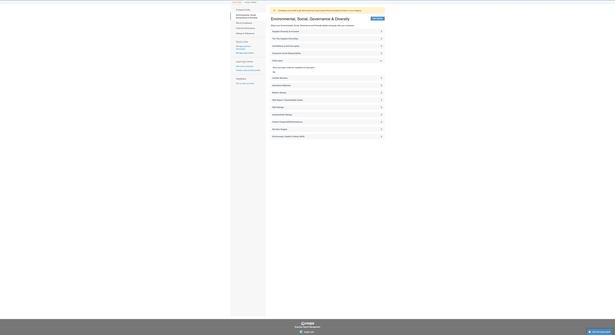 Task type: vqa. For each thing, say whether or not it's contained in the screenshot.
bottommost "request"
no



Task type: describe. For each thing, give the bounding box(es) containing it.
2 vertical spatial social,
[[392, 33, 400, 35]]

goals
[[397, 132, 404, 135]]

your right with
[[455, 33, 460, 35]]

your right share
[[369, 33, 374, 35]]

in inside alert
[[464, 13, 466, 15]]

anti-bribery & anti-corruption button
[[360, 58, 514, 65]]

& inside environmental, social, governance & diversity
[[330, 22, 332, 25]]

are
[[441, 13, 445, 15]]

anti-bribery & anti-corruption
[[363, 60, 400, 63]]

details
[[430, 33, 438, 35]]

conflict minerals button
[[360, 101, 514, 108]]

profile
[[389, 13, 395, 15]]

references
[[327, 43, 340, 46]]

hazardous materials
[[363, 113, 388, 116]]

bribery
[[369, 60, 378, 63]]

ratings
[[315, 43, 324, 46]]

diversities
[[385, 50, 398, 53]]

that
[[436, 13, 440, 15]]

your
[[310, 2, 315, 4]]

share your environmental, social, governance and diversity details and goals with your customers
[[362, 33, 473, 35]]

feedback
[[315, 103, 329, 107]]

entities
[[331, 69, 339, 72]]

supplier diversity & inclusion heading
[[360, 38, 514, 46]]

conflict minerals heading
[[360, 101, 514, 108]]

conflict minerals
[[363, 103, 384, 106]]

hazardous materials button
[[360, 110, 514, 118]]

manage for manage payment information
[[315, 60, 324, 63]]

add more customers link
[[315, 87, 338, 90]]

learning
[[315, 80, 327, 84]]

have
[[364, 89, 370, 92]]

child
[[363, 80, 370, 82]]

anti-bribery & anti-corruption heading
[[360, 58, 514, 65]]

goals
[[443, 33, 450, 35]]

coupa verified
[[327, 2, 342, 4]]

esg
[[363, 132, 369, 135]]

supplier diversity & inclusion
[[363, 40, 399, 43]]

company profile link
[[307, 10, 355, 17]]

discovered
[[403, 13, 415, 15]]

past?
[[413, 89, 420, 92]]

learning center
[[315, 80, 338, 84]]

0 vertical spatial social,
[[334, 19, 342, 21]]

add
[[315, 87, 320, 90]]

esg report / sustainability goals
[[363, 132, 404, 135]]

modern slavery button
[[360, 120, 514, 127]]

with
[[450, 33, 455, 35]]

0 horizontal spatial coupa
[[327, 2, 334, 4]]

0 vertical spatial environmental,
[[315, 19, 333, 21]]

quick links
[[315, 53, 331, 58]]

tier
[[363, 50, 368, 53]]

complete
[[371, 13, 382, 15]]

modern slavery
[[363, 122, 382, 125]]

corruption
[[387, 60, 400, 63]]

manage for manage legal entities
[[315, 69, 324, 72]]

governance inside environmental, social, governance & diversity
[[315, 22, 330, 25]]

supplier inside heading
[[363, 40, 374, 43]]

0 horizontal spatial customers
[[327, 87, 338, 90]]

esg report / sustainability goals button
[[360, 130, 514, 137]]

cited
[[383, 89, 389, 92]]

child labor button
[[360, 77, 514, 85]]

no
[[364, 95, 367, 98]]

verified
[[334, 2, 342, 4]]

minerals
[[374, 103, 384, 106]]

company
[[315, 12, 326, 14]]

hazardous
[[363, 113, 376, 116]]

quick
[[315, 53, 323, 58]]

tell
[[315, 110, 319, 113]]

0 horizontal spatial for
[[389, 89, 393, 92]]

/
[[378, 132, 379, 135]]

modern
[[363, 122, 373, 125]]

1 vertical spatial environmental,
[[362, 22, 395, 28]]

ratings & references link
[[307, 41, 355, 48]]

looking
[[445, 13, 453, 15]]

ratings & references
[[315, 43, 340, 46]]

supplier inside heading
[[374, 50, 384, 53]]

1 and from the left
[[415, 33, 419, 35]]

your profile link
[[310, 1, 322, 6]]

think
[[334, 110, 339, 113]]



Task type: locate. For each thing, give the bounding box(es) containing it.
what
[[323, 110, 328, 113]]

0 vertical spatial coupa
[[327, 2, 334, 4]]

manage payment information
[[315, 60, 335, 67]]

report
[[370, 132, 378, 135]]

items
[[458, 13, 464, 15]]

diversity down company profile link
[[333, 22, 344, 25]]

diversity up with
[[447, 22, 467, 28]]

1 vertical spatial customers
[[327, 87, 338, 90]]

& inside heading
[[386, 40, 388, 43]]

profile for company profile
[[327, 12, 334, 14]]

in left the
[[406, 89, 408, 92]]

& right bribery
[[379, 60, 381, 63]]

for left items
[[454, 13, 457, 15]]

tell us what you think
[[315, 110, 339, 113]]

& right ratings
[[324, 43, 326, 46]]

links
[[324, 53, 331, 58]]

heading
[[360, 140, 514, 147]]

environmental, social, governance & diversity down company profile link
[[315, 19, 344, 25]]

tier two supplier diversities heading
[[360, 48, 514, 55]]

anti- down tier in the top right of the page
[[363, 60, 369, 63]]

slavery
[[373, 122, 382, 125]]

& down company profile link
[[330, 22, 332, 25]]

diversity inside dropdown button
[[374, 40, 385, 43]]

customers right with
[[461, 33, 473, 35]]

two
[[369, 50, 374, 53]]

diversity up tier two supplier diversities
[[374, 40, 385, 43]]

company profile
[[315, 12, 334, 14]]

sustainability
[[380, 132, 396, 135]]

been
[[376, 89, 382, 92]]

the
[[409, 89, 413, 92]]

for
[[454, 13, 457, 15], [389, 89, 393, 92]]

1 vertical spatial coupa
[[420, 13, 427, 15]]

you inside button
[[329, 110, 333, 113]]

1 horizontal spatial profile
[[327, 12, 334, 14]]

0 horizontal spatial supplier
[[363, 40, 374, 43]]

social, down get
[[397, 22, 412, 28]]

esg report / sustainability goals heading
[[360, 130, 514, 137]]

add more customers
[[315, 87, 338, 90]]

payment
[[325, 60, 335, 63]]

2 vertical spatial environmental,
[[375, 33, 392, 35]]

tier two supplier diversities button
[[360, 48, 514, 55]]

0 vertical spatial you
[[371, 89, 375, 92]]

0 horizontal spatial anti-
[[363, 60, 369, 63]]

social, down company profile link
[[334, 19, 342, 21]]

to
[[396, 13, 398, 15]]

anti- down tier two supplier diversities
[[381, 60, 387, 63]]

0 vertical spatial in
[[464, 13, 466, 15]]

1 manage from the top
[[315, 60, 324, 63]]

0 horizontal spatial and
[[415, 33, 419, 35]]

2 and from the left
[[439, 33, 443, 35]]

in right items
[[464, 13, 466, 15]]

and left details
[[415, 33, 419, 35]]

conflict
[[363, 103, 373, 106]]

coupa inside "complete your profile to get discovered by coupa buyers that are looking for items in your category." alert
[[420, 13, 427, 15]]

0 horizontal spatial in
[[406, 89, 408, 92]]

profile for your profile
[[316, 2, 322, 4]]

environmental, social, governance & diversity up share your environmental, social, governance and diversity details and goals with your customers
[[362, 22, 467, 28]]

center
[[328, 80, 338, 84]]

environmental, social, governance & diversity link
[[307, 17, 355, 27]]

1 vertical spatial profile
[[327, 12, 334, 14]]

1 vertical spatial supplier
[[374, 50, 384, 53]]

you left think
[[329, 110, 333, 113]]

supplier down share
[[363, 40, 374, 43]]

your
[[383, 13, 388, 15], [467, 13, 472, 15], [369, 33, 374, 35], [455, 33, 460, 35]]

1 anti- from the left
[[363, 60, 369, 63]]

coupa verified link
[[327, 1, 342, 6]]

customers
[[461, 33, 473, 35], [327, 87, 338, 90]]

0 vertical spatial manage
[[315, 60, 324, 63]]

0 vertical spatial supplier
[[363, 40, 374, 43]]

your profile
[[310, 2, 322, 4]]

0 vertical spatial profile
[[316, 2, 322, 4]]

0 horizontal spatial you
[[329, 110, 333, 113]]

environmental, down company profile
[[315, 19, 333, 21]]

violations
[[393, 89, 405, 92]]

us
[[320, 110, 322, 113]]

more
[[320, 87, 326, 90]]

labor
[[371, 80, 378, 82]]

coupa left verified
[[327, 2, 334, 4]]

manage legal entities
[[315, 69, 339, 72]]

diversity left details
[[420, 33, 430, 35]]

coupa
[[327, 2, 334, 4], [420, 13, 427, 15]]

manage down information at top
[[315, 69, 324, 72]]

manage
[[315, 60, 324, 63], [315, 69, 324, 72]]

1 horizontal spatial for
[[454, 13, 457, 15]]

& up goals
[[442, 22, 446, 28]]

supplier
[[363, 40, 374, 43], [374, 50, 384, 53]]

0 horizontal spatial profile
[[316, 2, 322, 4]]

tier two supplier diversities
[[363, 50, 398, 53]]

category.
[[473, 13, 483, 15]]

for right 'cited'
[[389, 89, 393, 92]]

environmental, down complete
[[362, 22, 395, 28]]

1 horizontal spatial you
[[371, 89, 375, 92]]

profile right your
[[316, 2, 322, 4]]

for inside alert
[[454, 13, 457, 15]]

information
[[315, 64, 328, 67]]

you
[[371, 89, 375, 92], [329, 110, 333, 113]]

1 horizontal spatial supplier
[[374, 50, 384, 53]]

2 manage from the top
[[315, 69, 324, 72]]

2 anti- from the left
[[381, 60, 387, 63]]

share
[[362, 33, 368, 35]]

1 horizontal spatial and
[[439, 33, 443, 35]]

have you been cited for violations in the past?
[[364, 89, 420, 92]]

1 horizontal spatial anti-
[[381, 60, 387, 63]]

environmental, up supplier diversity & inclusion
[[375, 33, 392, 35]]

modern slavery heading
[[360, 120, 514, 127]]

0 vertical spatial for
[[454, 13, 457, 15]]

hazardous materials heading
[[360, 110, 514, 118]]

legal
[[325, 69, 330, 72]]

&
[[330, 22, 332, 25], [442, 22, 446, 28], [386, 40, 388, 43], [324, 43, 326, 46], [379, 60, 381, 63]]

you left been
[[371, 89, 375, 92]]

1 horizontal spatial environmental, social, governance & diversity
[[362, 22, 467, 28]]

child labor heading
[[360, 77, 514, 85]]

1 vertical spatial manage
[[315, 69, 324, 72]]

materials
[[377, 113, 388, 116]]

1 vertical spatial you
[[329, 110, 333, 113]]

social, up inclusion
[[392, 33, 400, 35]]

inclusion
[[388, 40, 399, 43]]

& inside heading
[[379, 60, 381, 63]]

1 horizontal spatial in
[[464, 13, 466, 15]]

environmental,
[[315, 19, 333, 21], [362, 22, 395, 28], [375, 33, 392, 35]]

supplier diversity & inclusion button
[[360, 38, 514, 46]]

get
[[399, 13, 403, 15]]

diversity
[[333, 22, 344, 25], [447, 22, 467, 28], [420, 33, 430, 35], [374, 40, 385, 43]]

and left goals
[[439, 33, 443, 35]]

1 vertical spatial social,
[[397, 22, 412, 28]]

anti-
[[363, 60, 369, 63], [381, 60, 387, 63]]

& left inclusion
[[386, 40, 388, 43]]

0 horizontal spatial environmental, social, governance & diversity
[[315, 19, 344, 25]]

child labor
[[363, 80, 378, 82]]

profile
[[316, 2, 322, 4], [327, 12, 334, 14]]

in
[[464, 13, 466, 15], [406, 89, 408, 92]]

1 vertical spatial for
[[389, 89, 393, 92]]

governance
[[315, 22, 330, 25], [413, 22, 441, 28], [401, 33, 414, 35]]

1 horizontal spatial coupa
[[420, 13, 427, 15]]

your left "category."
[[467, 13, 472, 15]]

1 vertical spatial in
[[406, 89, 408, 92]]

complete your profile to get discovered by coupa buyers that are looking for items in your category. alert
[[360, 10, 514, 18]]

0 vertical spatial customers
[[461, 33, 473, 35]]

your left profile
[[383, 13, 388, 15]]

tell us what you think button
[[315, 110, 339, 113]]

manage payment information link
[[315, 60, 335, 67]]

supplier right 'two'
[[374, 50, 384, 53]]

manage up information at top
[[315, 60, 324, 63]]

customers down center
[[327, 87, 338, 90]]

coupa right by
[[420, 13, 427, 15]]

1 horizontal spatial customers
[[461, 33, 473, 35]]

social,
[[334, 19, 342, 21], [397, 22, 412, 28], [392, 33, 400, 35]]

profile up environmental, social, governance & diversity link
[[327, 12, 334, 14]]

buyers
[[428, 13, 435, 15]]

by
[[416, 13, 419, 15]]

complete your profile to get discovered by coupa buyers that are looking for items in your category.
[[371, 13, 483, 15]]

manage inside manage payment information
[[315, 60, 324, 63]]



